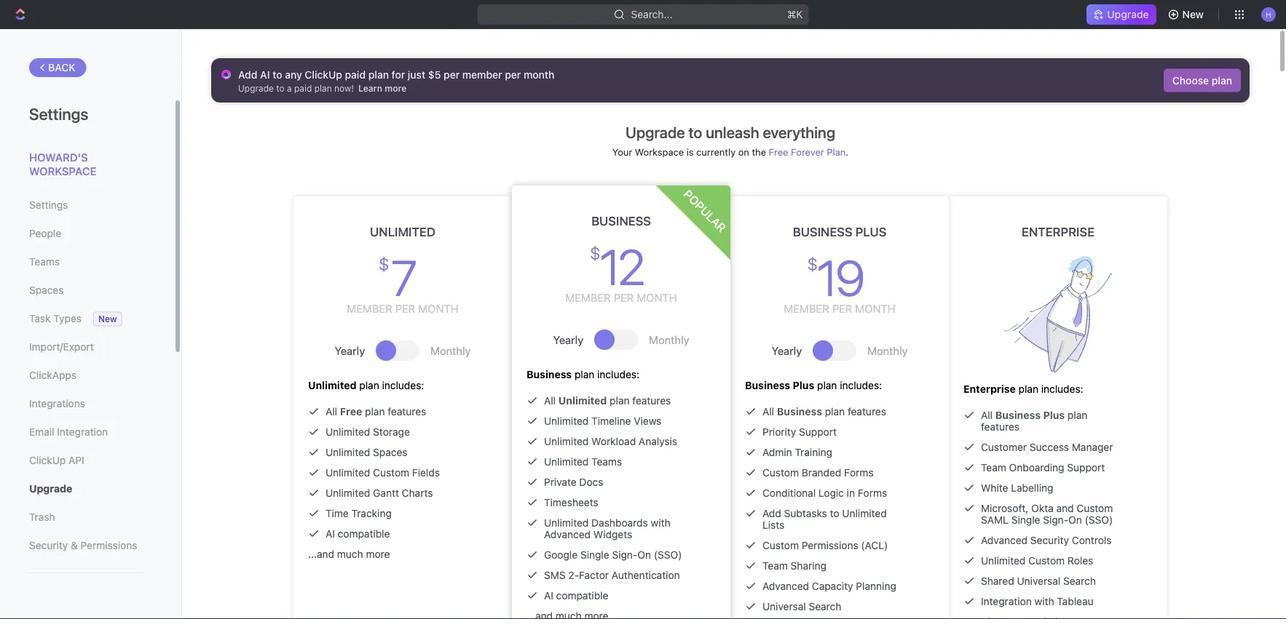 Task type: locate. For each thing, give the bounding box(es) containing it.
0 horizontal spatial clickup
[[29, 455, 66, 467]]

sign- down widgets
[[612, 550, 638, 562]]

business plan includes:
[[527, 369, 640, 381]]

0 horizontal spatial paid
[[294, 83, 312, 93]]

clickup up now!
[[305, 68, 342, 80]]

2 settings from the top
[[29, 199, 68, 211]]

1 horizontal spatial search
[[1064, 576, 1096, 588]]

1 vertical spatial plus
[[793, 380, 815, 392]]

more inside 'add ai to any clickup paid plan for just $5 per member per month upgrade to a paid plan now! learn more'
[[385, 83, 407, 93]]

advanced up "google"
[[544, 529, 591, 541]]

views
[[634, 416, 662, 428]]

custom down lists
[[763, 540, 799, 552]]

to up is
[[689, 123, 702, 141]]

includes: up all business plan features
[[840, 380, 882, 392]]

0 vertical spatial enterprise
[[1022, 225, 1095, 239]]

0 vertical spatial workspace
[[635, 146, 684, 157]]

1 vertical spatial ai
[[326, 528, 335, 541]]

1 vertical spatial new
[[98, 314, 117, 325]]

1 vertical spatial workspace
[[29, 165, 96, 178]]

integration down integrations link
[[57, 427, 108, 439]]

business up 12
[[592, 214, 651, 228]]

search down roles
[[1064, 576, 1096, 588]]

ai down time
[[326, 528, 335, 541]]

0 vertical spatial plus
[[856, 225, 887, 239]]

custom down advanced security controls
[[1029, 555, 1065, 567]]

(sso) up authentication
[[654, 550, 682, 562]]

2 horizontal spatial monthly
[[868, 345, 908, 357]]

0 horizontal spatial single
[[581, 550, 609, 562]]

0 vertical spatial teams
[[29, 256, 60, 268]]

member
[[462, 68, 502, 80], [566, 292, 611, 304], [347, 303, 392, 315], [784, 303, 830, 315]]

new up import/export link
[[98, 314, 117, 325]]

universal up integration with tableau
[[1017, 576, 1061, 588]]

currently
[[696, 146, 736, 157]]

advanced down saml
[[981, 535, 1028, 547]]

paid up now!
[[345, 68, 366, 80]]

per inside $ 7 member per month
[[395, 303, 415, 315]]

0 horizontal spatial search
[[809, 601, 842, 613]]

0 vertical spatial settings
[[29, 104, 88, 123]]

1 horizontal spatial security
[[1031, 535, 1069, 547]]

$ inside $ 19 member per month
[[807, 254, 816, 275]]

1 vertical spatial free
[[340, 406, 362, 418]]

per for 12
[[614, 292, 634, 304]]

0 vertical spatial more
[[385, 83, 407, 93]]

compatible down the time tracking
[[338, 528, 390, 541]]

features down business plus plan includes:
[[848, 406, 886, 418]]

unlimited
[[370, 225, 436, 239], [308, 380, 357, 392], [559, 395, 607, 407], [544, 416, 589, 428], [326, 427, 370, 439], [544, 436, 589, 448], [326, 447, 370, 459], [544, 456, 589, 468], [326, 467, 370, 479], [326, 488, 370, 500], [842, 508, 887, 520], [544, 518, 589, 530], [981, 555, 1026, 567]]

0 vertical spatial team
[[981, 462, 1007, 474]]

0 vertical spatial new
[[1183, 8, 1204, 20]]

1 vertical spatial team
[[763, 561, 788, 573]]

plus up 19 in the top of the page
[[856, 225, 887, 239]]

upgrade link down clickup api link
[[29, 477, 145, 502]]

permissions down add subtasks to unlimited lists
[[802, 540, 859, 552]]

free up unlimited storage
[[340, 406, 362, 418]]

includes: for enterprise plan includes:
[[1042, 384, 1084, 396]]

ai left any
[[260, 68, 270, 80]]

$ 7 member per month
[[347, 248, 459, 315]]

0 vertical spatial spaces
[[29, 284, 64, 296]]

teams down "people"
[[29, 256, 60, 268]]

now!
[[334, 83, 354, 93]]

upgrade left a
[[238, 83, 274, 93]]

charts
[[402, 488, 433, 500]]

google single sign-on (sso)
[[544, 550, 682, 562]]

security & permissions
[[29, 540, 137, 552]]

1 vertical spatial upgrade link
[[29, 477, 145, 502]]

0 horizontal spatial with
[[651, 518, 671, 530]]

plus up all business plan features
[[793, 380, 815, 392]]

plan up learn
[[368, 68, 389, 80]]

more
[[385, 83, 407, 93], [366, 549, 390, 561]]

to inside upgrade to unleash everything your workspace is currently on the free forever plan .
[[689, 123, 702, 141]]

forms up "in"
[[844, 467, 874, 479]]

1 vertical spatial universal
[[763, 601, 806, 613]]

universal down team sharing
[[763, 601, 806, 613]]

unlimited workload analysis
[[544, 436, 678, 448]]

0 vertical spatial add
[[238, 68, 257, 80]]

features up storage
[[388, 406, 426, 418]]

0 vertical spatial sign-
[[1043, 515, 1069, 527]]

1 horizontal spatial paid
[[345, 68, 366, 80]]

member inside $ 7 member per month
[[347, 303, 392, 315]]

0 horizontal spatial (sso)
[[654, 550, 682, 562]]

plus
[[856, 225, 887, 239], [793, 380, 815, 392], [1043, 410, 1065, 422]]

onboarding
[[1009, 462, 1065, 474]]

month for 19
[[855, 303, 896, 315]]

plan
[[368, 68, 389, 80], [1212, 74, 1233, 86], [314, 83, 332, 93], [575, 369, 595, 381], [359, 380, 379, 392], [817, 380, 837, 392], [1019, 384, 1039, 396], [610, 395, 630, 407], [365, 406, 385, 418], [825, 406, 845, 418], [1068, 410, 1088, 422]]

team left sharing
[[763, 561, 788, 573]]

includes: up all unlimited plan features
[[597, 369, 640, 381]]

all business plus plan features
[[981, 410, 1088, 433]]

1 horizontal spatial universal
[[1017, 576, 1061, 588]]

0 vertical spatial single
[[1012, 515, 1041, 527]]

0 horizontal spatial advanced
[[544, 529, 591, 541]]

permissions inside settings "element"
[[81, 540, 137, 552]]

month
[[524, 68, 555, 80], [637, 292, 677, 304], [418, 303, 459, 315], [855, 303, 896, 315]]

clickapps
[[29, 370, 76, 382]]

monthly
[[649, 334, 689, 346], [431, 345, 471, 357], [868, 345, 908, 357]]

upgrade link left new button
[[1087, 4, 1157, 25]]

per inside $ 19 member per month
[[832, 303, 853, 315]]

spaces up task
[[29, 284, 64, 296]]

advanced for advanced capacity planning
[[763, 581, 809, 593]]

ai compatible down 2- at the left bottom
[[544, 590, 609, 602]]

plan up 'all free plan features'
[[359, 380, 379, 392]]

is
[[687, 146, 694, 157]]

0 horizontal spatial yearly
[[335, 345, 365, 357]]

integration with tableau
[[981, 596, 1094, 608]]

1 horizontal spatial workspace
[[635, 146, 684, 157]]

0 horizontal spatial free
[[340, 406, 362, 418]]

spaces down storage
[[373, 447, 408, 459]]

upgrade down clickup api
[[29, 483, 72, 495]]

unlimited spaces
[[326, 447, 408, 459]]

sign-
[[1043, 515, 1069, 527], [612, 550, 638, 562]]

free
[[769, 146, 788, 157], [340, 406, 362, 418]]

upgrade inside 'add ai to any clickup paid plan for just $5 per member per month upgrade to a paid plan now! learn more'
[[238, 83, 274, 93]]

$ left 7
[[379, 254, 387, 275]]

yearly
[[553, 334, 584, 346], [335, 345, 365, 357], [772, 345, 802, 357]]

month inside $ 19 member per month
[[855, 303, 896, 315]]

unlimited for unlimited teams
[[544, 456, 589, 468]]

time
[[326, 508, 349, 520]]

analysis
[[639, 436, 678, 448]]

unlimited inside unlimited dashboards with advanced widgets
[[544, 518, 589, 530]]

upgrade inside settings "element"
[[29, 483, 72, 495]]

to down logic
[[830, 508, 840, 520]]

upgrade inside upgrade to unleash everything your workspace is currently on the free forever plan .
[[626, 123, 685, 141]]

more down for at the left of the page
[[385, 83, 407, 93]]

plan up unlimited storage
[[365, 406, 385, 418]]

&
[[71, 540, 78, 552]]

workspace left is
[[635, 146, 684, 157]]

0 horizontal spatial plus
[[793, 380, 815, 392]]

0 vertical spatial universal
[[1017, 576, 1061, 588]]

custom up gantt on the left of page
[[373, 467, 409, 479]]

1 horizontal spatial new
[[1183, 8, 1204, 20]]

1 vertical spatial settings
[[29, 199, 68, 211]]

monthly for 19
[[868, 345, 908, 357]]

(sso)
[[1085, 515, 1113, 527], [654, 550, 682, 562]]

custom inside microsoft, okta and custom saml single sign-on (sso)
[[1077, 503, 1113, 515]]

(sso) up the 'controls'
[[1085, 515, 1113, 527]]

business plus
[[793, 225, 887, 239]]

add
[[238, 68, 257, 80], [763, 508, 781, 520]]

all up customer
[[981, 410, 993, 422]]

all for all free plan features
[[326, 406, 337, 418]]

business up all unlimited plan features
[[527, 369, 572, 381]]

ai compatible down the time tracking
[[326, 528, 390, 541]]

ai inside 'add ai to any clickup paid plan for just $5 per member per month upgrade to a paid plan now! learn more'
[[260, 68, 270, 80]]

1 horizontal spatial upgrade link
[[1087, 4, 1157, 25]]

yearly up business plan includes:
[[553, 334, 584, 346]]

2 horizontal spatial $
[[807, 254, 816, 275]]

1 horizontal spatial sign-
[[1043, 515, 1069, 527]]

1 horizontal spatial compatible
[[556, 590, 609, 602]]

0 vertical spatial (sso)
[[1085, 515, 1113, 527]]

plan down business plus plan includes:
[[825, 406, 845, 418]]

all down business plan includes:
[[544, 395, 556, 407]]

add down conditional
[[763, 508, 781, 520]]

search
[[1064, 576, 1096, 588], [809, 601, 842, 613]]

advanced down team sharing
[[763, 581, 809, 593]]

business up 19 in the top of the page
[[793, 225, 853, 239]]

enterprise image
[[1005, 256, 1112, 373]]

spaces
[[29, 284, 64, 296], [373, 447, 408, 459]]

upgrade to unleash everything your workspace is currently on the free forever plan .
[[613, 123, 849, 157]]

ai
[[260, 68, 270, 80], [326, 528, 335, 541], [544, 590, 554, 602]]

sms 2-factor authentication
[[544, 570, 680, 582]]

unlimited plan includes:
[[308, 380, 424, 392]]

settings up "people"
[[29, 199, 68, 211]]

2 vertical spatial ai
[[544, 590, 554, 602]]

0 vertical spatial ai compatible
[[326, 528, 390, 541]]

free forever plan link
[[769, 146, 846, 157]]

on up the 'controls'
[[1069, 515, 1082, 527]]

paid
[[345, 68, 366, 80], [294, 83, 312, 93]]

with down shared universal search
[[1035, 596, 1055, 608]]

member inside 'add ai to any clickup paid plan for just $5 per member per month upgrade to a paid plan now! learn more'
[[462, 68, 502, 80]]

settings element
[[0, 29, 182, 620]]

0 horizontal spatial monthly
[[431, 345, 471, 357]]

unlimited for unlimited custom fields
[[326, 467, 370, 479]]

1 horizontal spatial advanced
[[763, 581, 809, 593]]

team up white
[[981, 462, 1007, 474]]

unleash
[[706, 123, 759, 141]]

0 horizontal spatial team
[[763, 561, 788, 573]]

$ inside $ 7 member per month
[[379, 254, 387, 275]]

unlimited storage
[[326, 427, 410, 439]]

1 horizontal spatial permissions
[[802, 540, 859, 552]]

2 horizontal spatial advanced
[[981, 535, 1028, 547]]

sign- up advanced security controls
[[1043, 515, 1069, 527]]

0 vertical spatial paid
[[345, 68, 366, 80]]

plan up "manager"
[[1068, 410, 1088, 422]]

1 horizontal spatial spaces
[[373, 447, 408, 459]]

teams
[[29, 256, 60, 268], [592, 456, 622, 468]]

$ left 19 in the top of the page
[[807, 254, 816, 275]]

0 vertical spatial integration
[[57, 427, 108, 439]]

plan right choose
[[1212, 74, 1233, 86]]

1 vertical spatial ai compatible
[[544, 590, 609, 602]]

1 horizontal spatial single
[[1012, 515, 1041, 527]]

with
[[651, 518, 671, 530], [1035, 596, 1055, 608]]

per for 19
[[832, 303, 853, 315]]

1 vertical spatial enterprise
[[964, 384, 1016, 396]]

choose plan link
[[1164, 69, 1241, 92]]

single up factor
[[581, 550, 609, 562]]

1 vertical spatial add
[[763, 508, 781, 520]]

manager
[[1072, 442, 1113, 454]]

0 horizontal spatial sign-
[[612, 550, 638, 562]]

paid right a
[[294, 83, 312, 93]]

all inside all business plus plan features
[[981, 410, 993, 422]]

1 vertical spatial teams
[[592, 456, 622, 468]]

lists
[[763, 520, 785, 532]]

includes: up all business plus plan features on the right of page
[[1042, 384, 1084, 396]]

support down "manager"
[[1067, 462, 1105, 474]]

enterprise for enterprise plan includes:
[[964, 384, 1016, 396]]

integration inside settings "element"
[[57, 427, 108, 439]]

advanced for advanced security controls
[[981, 535, 1028, 547]]

custom
[[373, 467, 409, 479], [763, 467, 799, 479], [1077, 503, 1113, 515], [763, 540, 799, 552], [1029, 555, 1065, 567]]

roles
[[1068, 555, 1094, 567]]

workspace inside settings "element"
[[29, 165, 96, 178]]

features for all unlimited plan features
[[633, 395, 671, 407]]

0 vertical spatial with
[[651, 518, 671, 530]]

member inside $ 12 member per month
[[566, 292, 611, 304]]

all for all business plus plan features
[[981, 410, 993, 422]]

integration down shared
[[981, 596, 1032, 608]]

upgrade link
[[1087, 4, 1157, 25], [29, 477, 145, 502]]

permissions
[[81, 540, 137, 552], [802, 540, 859, 552]]

clickup api
[[29, 455, 84, 467]]

integrations link
[[29, 392, 145, 417]]

sign- inside microsoft, okta and custom saml single sign-on (sso)
[[1043, 515, 1069, 527]]

plus up success
[[1043, 410, 1065, 422]]

1 vertical spatial integration
[[981, 596, 1032, 608]]

19
[[817, 248, 863, 307]]

1 permissions from the left
[[81, 540, 137, 552]]

member inside $ 19 member per month
[[784, 303, 830, 315]]

features for all free plan features
[[388, 406, 426, 418]]

shared universal search
[[981, 576, 1096, 588]]

everything
[[763, 123, 836, 141]]

0 horizontal spatial integration
[[57, 427, 108, 439]]

features up views
[[633, 395, 671, 407]]

white
[[981, 483, 1009, 495]]

add left any
[[238, 68, 257, 80]]

1 horizontal spatial integration
[[981, 596, 1032, 608]]

0 vertical spatial ai
[[260, 68, 270, 80]]

free right the
[[769, 146, 788, 157]]

1 vertical spatial search
[[809, 601, 842, 613]]

single
[[1012, 515, 1041, 527], [581, 550, 609, 562]]

0 horizontal spatial ai
[[260, 68, 270, 80]]

0 vertical spatial support
[[799, 427, 837, 439]]

clickup
[[305, 68, 342, 80], [29, 455, 66, 467]]

all for all business plan features
[[763, 406, 774, 418]]

howard's
[[29, 151, 88, 164]]

business down "enterprise plan includes:"
[[996, 410, 1041, 422]]

compatible
[[338, 528, 390, 541], [556, 590, 609, 602]]

month inside $ 7 member per month
[[418, 303, 459, 315]]

0 horizontal spatial enterprise
[[964, 384, 1016, 396]]

labelling
[[1011, 483, 1054, 495]]

all for all unlimited plan features
[[544, 395, 556, 407]]

teams down "unlimited workload analysis"
[[592, 456, 622, 468]]

0 horizontal spatial new
[[98, 314, 117, 325]]

0 horizontal spatial $
[[379, 254, 387, 275]]

2 horizontal spatial yearly
[[772, 345, 802, 357]]

0 horizontal spatial upgrade link
[[29, 477, 145, 502]]

clickup left api
[[29, 455, 66, 467]]

0 horizontal spatial security
[[29, 540, 68, 552]]

search down advanced capacity planning
[[809, 601, 842, 613]]

month inside $ 12 member per month
[[637, 292, 677, 304]]

member for 7
[[347, 303, 392, 315]]

1 horizontal spatial support
[[1067, 462, 1105, 474]]

forms right "in"
[[858, 488, 887, 500]]

permissions right the &
[[81, 540, 137, 552]]

a
[[287, 83, 292, 93]]

per for 7
[[395, 303, 415, 315]]

support up "training"
[[799, 427, 837, 439]]

to
[[273, 68, 282, 80], [276, 83, 285, 93], [689, 123, 702, 141], [830, 508, 840, 520]]

workspace
[[635, 146, 684, 157], [29, 165, 96, 178]]

add inside 'add ai to any clickup paid plan for just $5 per member per month upgrade to a paid plan now! learn more'
[[238, 68, 257, 80]]

settings link
[[29, 193, 145, 218]]

1 horizontal spatial (sso)
[[1085, 515, 1113, 527]]

yearly up business plus plan includes:
[[772, 345, 802, 357]]

teams inside settings "element"
[[29, 256, 60, 268]]

$ inside $ 12 member per month
[[590, 243, 598, 264]]

1 horizontal spatial free
[[769, 146, 788, 157]]

0 horizontal spatial add
[[238, 68, 257, 80]]

0 vertical spatial clickup
[[305, 68, 342, 80]]

month for 7
[[418, 303, 459, 315]]

forms
[[844, 467, 874, 479], [858, 488, 887, 500]]

all up unlimited storage
[[326, 406, 337, 418]]

12
[[600, 237, 643, 296]]

1 horizontal spatial plus
[[856, 225, 887, 239]]

0 vertical spatial upgrade link
[[1087, 4, 1157, 25]]

add inside add subtasks to unlimited lists
[[763, 508, 781, 520]]

white labelling
[[981, 483, 1054, 495]]

new up choose
[[1183, 8, 1204, 20]]

security left the &
[[29, 540, 68, 552]]

1 horizontal spatial teams
[[592, 456, 622, 468]]

0 horizontal spatial teams
[[29, 256, 60, 268]]

upgrade up your
[[626, 123, 685, 141]]

business up priority
[[745, 380, 790, 392]]

with right the dashboards
[[651, 518, 671, 530]]

business
[[592, 214, 651, 228], [793, 225, 853, 239], [527, 369, 572, 381], [745, 380, 790, 392], [777, 406, 822, 418], [996, 410, 1041, 422]]

compatible down 2- at the left bottom
[[556, 590, 609, 602]]

0 vertical spatial compatible
[[338, 528, 390, 541]]

per inside $ 12 member per month
[[614, 292, 634, 304]]

priority
[[763, 427, 796, 439]]

unlimited for unlimited dashboards with advanced widgets
[[544, 518, 589, 530]]

features up customer
[[981, 421, 1020, 433]]

add ai to any clickup paid plan for just $5 per member per month upgrade to a paid plan now! learn more
[[238, 68, 555, 93]]

business inside all business plus plan features
[[996, 410, 1041, 422]]

back
[[48, 62, 76, 74]]

custom right and
[[1077, 503, 1113, 515]]

unlimited teams
[[544, 456, 622, 468]]

$ left 12
[[590, 243, 598, 264]]

ai down sms
[[544, 590, 554, 602]]

security up 'unlimited custom roles'
[[1031, 535, 1069, 547]]

unlimited for unlimited spaces
[[326, 447, 370, 459]]

yearly for 7
[[335, 345, 365, 357]]

2 horizontal spatial plus
[[1043, 410, 1065, 422]]

customer
[[981, 442, 1027, 454]]

1 vertical spatial on
[[638, 550, 651, 562]]

more right much at the bottom left
[[366, 549, 390, 561]]

unlimited for unlimited timeline views
[[544, 416, 589, 428]]

settings up the howard's
[[29, 104, 88, 123]]

back link
[[29, 58, 86, 77]]



Task type: describe. For each thing, give the bounding box(es) containing it.
add for add ai to any clickup paid plan for just $5 per member per month upgrade to a paid plan now! learn more
[[238, 68, 257, 80]]

spaces link
[[29, 278, 145, 303]]

widgets
[[594, 529, 632, 541]]

security & permissions link
[[29, 534, 145, 559]]

business for business plan includes:
[[527, 369, 572, 381]]

time tracking
[[326, 508, 392, 520]]

unlimited timeline views
[[544, 416, 662, 428]]

business for business plus
[[793, 225, 853, 239]]

team for team sharing
[[763, 561, 788, 573]]

enterprise for enterprise
[[1022, 225, 1095, 239]]

h
[[1266, 10, 1272, 18]]

2-
[[568, 570, 579, 582]]

admin
[[763, 447, 792, 459]]

workspace inside upgrade to unleash everything your workspace is currently on the free forever plan .
[[635, 146, 684, 157]]

much
[[337, 549, 363, 561]]

single inside microsoft, okta and custom saml single sign-on (sso)
[[1012, 515, 1041, 527]]

1 horizontal spatial with
[[1035, 596, 1055, 608]]

choose
[[1173, 74, 1209, 86]]

plan up all business plus plan features on the right of page
[[1019, 384, 1039, 396]]

2 horizontal spatial ai
[[544, 590, 554, 602]]

advanced inside unlimited dashboards with advanced widgets
[[544, 529, 591, 541]]

$ for 19
[[807, 254, 816, 275]]

unlimited for unlimited custom roles
[[981, 555, 1026, 567]]

2 permissions from the left
[[802, 540, 859, 552]]

member for 19
[[784, 303, 830, 315]]

for
[[392, 68, 405, 80]]

unlimited for unlimited workload analysis
[[544, 436, 589, 448]]

0 horizontal spatial support
[[799, 427, 837, 439]]

unlimited for unlimited
[[370, 225, 436, 239]]

plan inside all business plus plan features
[[1068, 410, 1088, 422]]

gantt
[[373, 488, 399, 500]]

all unlimited plan features
[[544, 395, 671, 407]]

includes: for business plan includes:
[[597, 369, 640, 381]]

custom permissions (acl)
[[763, 540, 888, 552]]

api
[[69, 455, 84, 467]]

logic
[[819, 488, 844, 500]]

admin training
[[763, 447, 833, 459]]

add for add subtasks to unlimited lists
[[763, 508, 781, 520]]

howard's workspace
[[29, 151, 96, 178]]

business plus plan includes:
[[745, 380, 882, 392]]

saml
[[981, 515, 1009, 527]]

1 vertical spatial forms
[[858, 488, 887, 500]]

$ 19 member per month
[[784, 248, 896, 315]]

1 vertical spatial support
[[1067, 462, 1105, 474]]

tracking
[[352, 508, 392, 520]]

unlimited for unlimited plan includes:
[[308, 380, 357, 392]]

$ for 12
[[590, 243, 598, 264]]

forever
[[791, 146, 824, 157]]

month for 12
[[637, 292, 677, 304]]

clickup api link
[[29, 449, 145, 473]]

1 vertical spatial sign-
[[612, 550, 638, 562]]

workload
[[592, 436, 636, 448]]

factor
[[579, 570, 609, 582]]

subtasks
[[784, 508, 827, 520]]

authentication
[[612, 570, 680, 582]]

0 horizontal spatial ai compatible
[[326, 528, 390, 541]]

$ for 7
[[379, 254, 387, 275]]

shared
[[981, 576, 1015, 588]]

1 vertical spatial spaces
[[373, 447, 408, 459]]

(sso) inside microsoft, okta and custom saml single sign-on (sso)
[[1085, 515, 1113, 527]]

monthly for 7
[[431, 345, 471, 357]]

import/export link
[[29, 335, 145, 360]]

with inside unlimited dashboards with advanced widgets
[[651, 518, 671, 530]]

sharing
[[791, 561, 827, 573]]

tableau
[[1057, 596, 1094, 608]]

upgrade left new button
[[1108, 8, 1149, 20]]

$5
[[428, 68, 441, 80]]

free inside upgrade to unleash everything your workspace is currently on the free forever plan .
[[769, 146, 788, 157]]

teams link
[[29, 250, 145, 275]]

includes: for unlimited plan includes:
[[382, 380, 424, 392]]

team sharing
[[763, 561, 827, 573]]

features inside all business plus plan features
[[981, 421, 1020, 433]]

1 horizontal spatial ai compatible
[[544, 590, 609, 602]]

member for 12
[[566, 292, 611, 304]]

month inside 'add ai to any clickup paid plan for just $5 per member per month upgrade to a paid plan now! learn more'
[[524, 68, 555, 80]]

yearly for 19
[[772, 345, 802, 357]]

private
[[544, 477, 577, 489]]

spaces inside "link"
[[29, 284, 64, 296]]

success
[[1030, 442, 1069, 454]]

trash
[[29, 512, 55, 524]]

choose plan
[[1173, 74, 1233, 86]]

1 vertical spatial more
[[366, 549, 390, 561]]

all business plan features
[[763, 406, 886, 418]]

timeline
[[592, 416, 631, 428]]

search...
[[631, 8, 673, 20]]

all free plan features
[[326, 406, 426, 418]]

1 horizontal spatial yearly
[[553, 334, 584, 346]]

microsoft, okta and custom saml single sign-on (sso)
[[981, 503, 1113, 527]]

integrations
[[29, 398, 85, 410]]

task types
[[29, 313, 82, 325]]

business for business plus plan includes:
[[745, 380, 790, 392]]

plan
[[827, 146, 846, 157]]

0 horizontal spatial universal
[[763, 601, 806, 613]]

unlimited custom roles
[[981, 555, 1094, 567]]

branded
[[802, 467, 842, 479]]

unlimited inside add subtasks to unlimited lists
[[842, 508, 887, 520]]

advanced capacity planning
[[763, 581, 897, 593]]

1 horizontal spatial monthly
[[649, 334, 689, 346]]

plus for business plus plan includes:
[[793, 380, 815, 392]]

plan up timeline
[[610, 395, 630, 407]]

any
[[285, 68, 302, 80]]

plan up all unlimited plan features
[[575, 369, 595, 381]]

1 vertical spatial paid
[[294, 83, 312, 93]]

to inside add subtasks to unlimited lists
[[830, 508, 840, 520]]

fields
[[412, 467, 440, 479]]

clickup inside settings "element"
[[29, 455, 66, 467]]

plus inside all business plus plan features
[[1043, 410, 1065, 422]]

business up the priority support
[[777, 406, 822, 418]]

clickup inside 'add ai to any clickup paid plan for just $5 per member per month upgrade to a paid plan now! learn more'
[[305, 68, 342, 80]]

okta
[[1032, 503, 1054, 515]]

learn
[[358, 83, 382, 93]]

google
[[544, 550, 578, 562]]

new inside button
[[1183, 8, 1204, 20]]

to left a
[[276, 83, 285, 93]]

dashboards
[[592, 518, 648, 530]]

customer success manager
[[981, 442, 1113, 454]]

security inside settings "element"
[[29, 540, 68, 552]]

email integration
[[29, 427, 108, 439]]

import/export
[[29, 341, 94, 353]]

(acl)
[[861, 540, 888, 552]]

plan inside choose plan link
[[1212, 74, 1233, 86]]

capacity
[[812, 581, 853, 593]]

and
[[1057, 503, 1074, 515]]

custom down admin
[[763, 467, 799, 479]]

unlimited for unlimited gantt charts
[[326, 488, 370, 500]]

0 vertical spatial forms
[[844, 467, 874, 479]]

1 settings from the top
[[29, 104, 88, 123]]

email
[[29, 427, 54, 439]]

team for team onboarding support
[[981, 462, 1007, 474]]

custom branded forms
[[763, 467, 874, 479]]

on inside microsoft, okta and custom saml single sign-on (sso)
[[1069, 515, 1082, 527]]

new inside settings "element"
[[98, 314, 117, 325]]

popular
[[681, 187, 729, 235]]

on
[[738, 146, 750, 157]]

plan up all business plan features
[[817, 380, 837, 392]]

universal search
[[763, 601, 842, 613]]

private docs
[[544, 477, 603, 489]]

plus for business plus
[[856, 225, 887, 239]]

enterprise plan includes:
[[964, 384, 1084, 396]]

planning
[[856, 581, 897, 593]]

conditional logic in forms
[[763, 488, 887, 500]]

add subtasks to unlimited lists
[[763, 508, 887, 532]]

1 horizontal spatial ai
[[326, 528, 335, 541]]

plan left now!
[[314, 83, 332, 93]]

types
[[53, 313, 82, 325]]

your
[[613, 146, 632, 157]]

timesheets
[[544, 497, 599, 509]]

unlimited for unlimited storage
[[326, 427, 370, 439]]

trash link
[[29, 506, 145, 530]]

people
[[29, 228, 61, 240]]

0 vertical spatial search
[[1064, 576, 1096, 588]]

features for all business plan features
[[848, 406, 886, 418]]

1 vertical spatial (sso)
[[654, 550, 682, 562]]

to left any
[[273, 68, 282, 80]]

...and
[[308, 549, 334, 561]]

business for business
[[592, 214, 651, 228]]



Task type: vqa. For each thing, say whether or not it's contained in the screenshot.
Normal priority dropdown button
no



